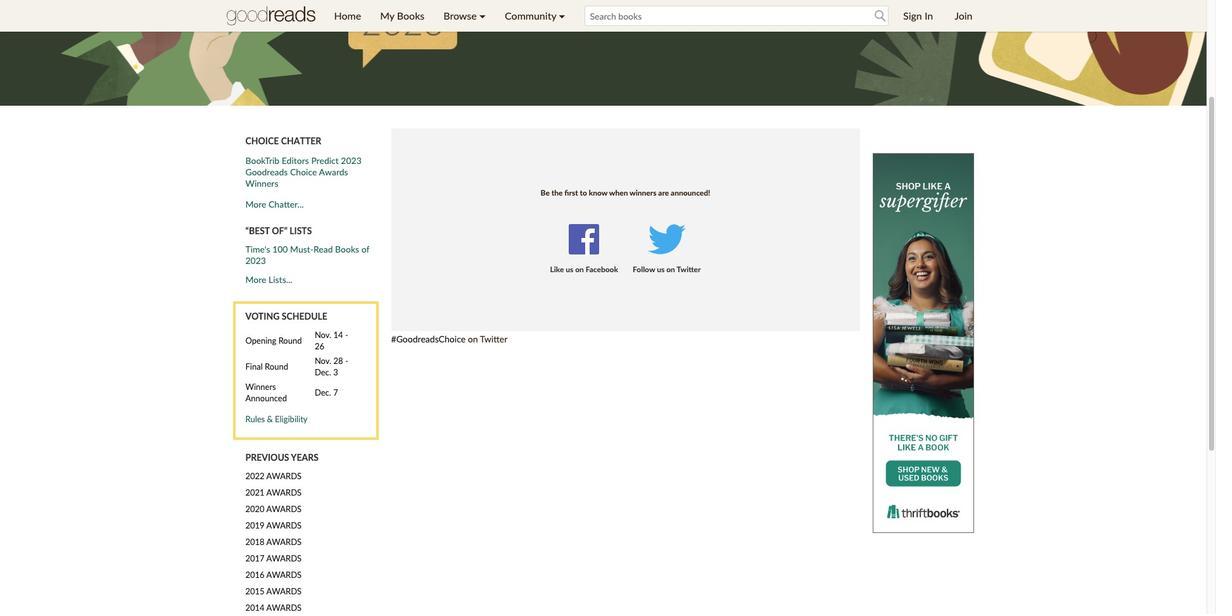 Task type: vqa. For each thing, say whether or not it's contained in the screenshot.
1st Us from right
yes



Task type: describe. For each thing, give the bounding box(es) containing it.
opening
[[246, 336, 277, 346]]

november 28th. to december 3rd element
[[315, 356, 366, 382]]

2021
[[246, 488, 265, 498]]

be
[[541, 188, 550, 197]]

on for december
[[567, 11, 579, 23]]

2020 awards link
[[246, 504, 379, 516]]

2 awards from the top
[[267, 488, 302, 498]]

rules & eligibility
[[246, 415, 308, 425]]

·
[[639, 11, 642, 23]]

browse ▾ button
[[434, 0, 496, 32]]

cast
[[720, 11, 740, 23]]

2017
[[246, 554, 265, 564]]

9 awards from the top
[[267, 604, 302, 614]]

lists
[[290, 226, 312, 236]]

november 14th. to november 26th element
[[315, 330, 366, 356]]

home
[[334, 10, 361, 22]]

announced
[[246, 394, 287, 404]]

"best
[[246, 226, 270, 236]]

choice chatter
[[246, 136, 322, 146]]

2014
[[246, 604, 265, 614]]

on for twitter
[[667, 265, 676, 274]]

us for follow
[[657, 265, 665, 274]]

awards
[[319, 167, 348, 178]]

1 vertical spatial 7
[[333, 388, 338, 398]]

2 dec. from the top
[[315, 388, 331, 398]]

choice inside booktrib editors predict 2023 goodreads choice awards winners
[[290, 167, 317, 178]]

5,929,644
[[644, 11, 690, 23]]

winners announced on december 7 · 5,929,644 votes cast
[[474, 11, 740, 23]]

nov. for 26
[[315, 330, 332, 341]]

&
[[267, 415, 273, 425]]

3
[[333, 368, 338, 378]]

nov. 28 - dec.  3
[[315, 356, 348, 378]]

december
[[581, 11, 628, 23]]

1 awards from the top
[[267, 472, 302, 482]]

of
[[362, 244, 370, 255]]

0 vertical spatial 7
[[630, 11, 636, 23]]

▾ for community ▾
[[559, 10, 566, 22]]

time's
[[246, 244, 270, 255]]

my books link
[[371, 0, 434, 32]]

editors
[[282, 155, 309, 166]]

voting schedule
[[246, 311, 328, 322]]

100
[[273, 244, 288, 255]]

menu containing home
[[325, 0, 575, 32]]

advertisement region
[[873, 153, 974, 534]]

rules
[[246, 415, 265, 425]]

my
[[380, 10, 395, 22]]

final
[[246, 362, 263, 372]]

more for more lists...
[[246, 275, 266, 285]]

nov. for dec.
[[315, 356, 332, 367]]

more lists... link
[[246, 275, 379, 286]]

community
[[505, 10, 557, 22]]

follow us on twitter link
[[633, 224, 701, 275]]

booktrib editors predict 2023 goodreads choice awards winners link
[[246, 155, 362, 189]]

time's 100 must-read books of 2023 link
[[246, 244, 370, 266]]

sign
[[904, 10, 923, 22]]

"best of" lists
[[246, 226, 312, 236]]

more lists...
[[246, 275, 293, 285]]

in
[[925, 10, 934, 22]]

winners
[[630, 188, 657, 197]]

8 awards from the top
[[267, 587, 302, 597]]

3 awards from the top
[[267, 505, 302, 515]]

winners for winners announced on december 7 · 5,929,644 votes cast
[[474, 11, 513, 23]]

announced!
[[671, 188, 711, 197]]

facebook
[[586, 265, 619, 274]]

more chatter...
[[246, 199, 304, 210]]

2015 awards link
[[246, 587, 379, 598]]

us for like
[[566, 265, 574, 274]]

2018 awards link
[[246, 537, 379, 548]]

like us on facebook
[[550, 265, 619, 274]]

schedule
[[282, 311, 328, 322]]

announced
[[515, 11, 565, 23]]

previous
[[246, 453, 289, 463]]

#goodreadschoice link
[[391, 334, 466, 345]]

nov. 14 - 26
[[315, 330, 348, 352]]

final round
[[246, 362, 288, 372]]

like us on facebook link
[[550, 224, 619, 275]]

home link
[[325, 0, 371, 32]]

2023 inside time's 100 must-read books of 2023
[[246, 256, 266, 266]]

eligibility
[[275, 415, 308, 425]]

on for facebook
[[576, 265, 584, 274]]

#goodreadschoice
[[391, 334, 466, 345]]

sign in link
[[894, 0, 943, 32]]

of"
[[272, 226, 288, 236]]

read
[[314, 244, 333, 255]]

more chatter... link
[[246, 199, 379, 210]]

booktrib
[[246, 155, 280, 166]]

2017 awards link
[[246, 554, 379, 565]]

be the first to know when winners are announced!
[[541, 188, 711, 197]]



Task type: locate. For each thing, give the bounding box(es) containing it.
2 - from the top
[[345, 356, 348, 367]]

1 vertical spatial nov.
[[315, 356, 332, 367]]

▾ right community
[[559, 10, 566, 22]]

2021 awards link
[[246, 488, 379, 499]]

0 vertical spatial nov.
[[315, 330, 332, 341]]

booktrib editors predict 2023 goodreads choice awards winners
[[246, 155, 362, 189]]

awards right "2018"
[[267, 538, 302, 548]]

1 vertical spatial choice
[[290, 167, 317, 178]]

round for final round
[[265, 362, 288, 372]]

community ▾ button
[[496, 0, 575, 32]]

books right my on the top left
[[397, 10, 425, 22]]

2022
[[246, 472, 265, 482]]

on left facebook
[[576, 265, 584, 274]]

0 horizontal spatial books
[[335, 244, 359, 255]]

more for more chatter...
[[246, 199, 266, 210]]

2 vertical spatial winners
[[246, 382, 276, 392]]

2023 inside booktrib editors predict 2023 goodreads choice awards winners
[[341, 155, 362, 166]]

7 awards from the top
[[267, 571, 302, 581]]

2 us from the left
[[657, 265, 665, 274]]

1 vertical spatial dec.
[[315, 388, 331, 398]]

2023 down 'time's'
[[246, 256, 266, 266]]

rules & eligibility link
[[246, 415, 308, 425]]

26
[[315, 342, 324, 352]]

1 ▾ from the left
[[480, 10, 486, 22]]

us inside follow us on twitter link
[[657, 265, 665, 274]]

when
[[610, 188, 628, 197]]

chatter
[[281, 136, 322, 146]]

browse ▾
[[444, 10, 486, 22]]

-
[[345, 330, 348, 341], [345, 356, 348, 367]]

2016 awards link
[[246, 570, 379, 581]]

6 awards from the top
[[267, 554, 302, 564]]

0 vertical spatial books
[[397, 10, 425, 22]]

2019 awards link
[[246, 521, 379, 532]]

- inside nov. 14 - 26
[[345, 330, 348, 341]]

winners for winners announced
[[246, 382, 276, 392]]

- right 28
[[345, 356, 348, 367]]

1 vertical spatial 2023
[[246, 256, 266, 266]]

1 vertical spatial twitter
[[480, 334, 508, 345]]

0 horizontal spatial twitter
[[480, 334, 508, 345]]

4 awards from the top
[[267, 521, 302, 531]]

2022 awards link
[[246, 471, 379, 483]]

choice down editors
[[290, 167, 317, 178]]

chatter...
[[269, 199, 304, 210]]

books left of
[[335, 244, 359, 255]]

1 vertical spatial more
[[246, 275, 266, 285]]

awards right 2017 at the bottom left of page
[[267, 554, 302, 564]]

round
[[279, 336, 302, 346], [265, 362, 288, 372]]

2019
[[246, 521, 265, 531]]

- right 14
[[345, 330, 348, 341]]

votes
[[692, 11, 717, 23]]

nov.
[[315, 330, 332, 341], [315, 356, 332, 367]]

0 horizontal spatial choice
[[246, 136, 279, 146]]

winners inside booktrib editors predict 2023 goodreads choice awards winners
[[246, 178, 279, 189]]

1 horizontal spatial 7
[[630, 11, 636, 23]]

2018
[[246, 538, 265, 548]]

dec. 7
[[315, 388, 338, 398]]

1 vertical spatial round
[[265, 362, 288, 372]]

us
[[566, 265, 574, 274], [657, 265, 665, 274]]

more up "best
[[246, 199, 266, 210]]

28
[[334, 356, 343, 367]]

the
[[552, 188, 563, 197]]

0 vertical spatial -
[[345, 330, 348, 341]]

7 left ·
[[630, 11, 636, 23]]

1 nov. from the top
[[315, 330, 332, 341]]

know
[[589, 188, 608, 197]]

browse
[[444, 10, 477, 22]]

1 horizontal spatial twitter
[[677, 265, 701, 274]]

on right follow
[[667, 265, 676, 274]]

0 vertical spatial more
[[246, 199, 266, 210]]

2 nov. from the top
[[315, 356, 332, 367]]

like
[[550, 265, 564, 274]]

7 down the 3
[[333, 388, 338, 398]]

previous years
[[246, 453, 319, 463]]

0 horizontal spatial ▾
[[480, 10, 486, 22]]

0 vertical spatial round
[[279, 336, 302, 346]]

join link
[[946, 0, 983, 32]]

awards right 2014
[[267, 604, 302, 614]]

community ▾
[[505, 10, 566, 22]]

- for nov. 14 - 26
[[345, 330, 348, 341]]

lists...
[[269, 275, 293, 285]]

▾
[[480, 10, 486, 22], [559, 10, 566, 22]]

#goodreadschoice on twitter
[[391, 334, 508, 345]]

Search books text field
[[585, 6, 889, 26]]

2 ▾ from the left
[[559, 10, 566, 22]]

awards down previous years
[[267, 472, 302, 482]]

0 vertical spatial 2023
[[341, 155, 362, 166]]

us right like
[[566, 265, 574, 274]]

predict
[[311, 155, 339, 166]]

1 horizontal spatial books
[[397, 10, 425, 22]]

0 vertical spatial dec.
[[315, 368, 331, 378]]

on right #goodreadschoice link
[[468, 334, 478, 345]]

voting
[[246, 311, 280, 322]]

awards right 2016 on the bottom left of page
[[267, 571, 302, 581]]

winners announced
[[246, 382, 287, 404]]

twitter
[[677, 265, 701, 274], [480, 334, 508, 345]]

dec. down 'nov. 28 - dec.  3'
[[315, 388, 331, 398]]

awards right the 2020
[[267, 505, 302, 515]]

14
[[334, 330, 343, 341]]

1 vertical spatial winners
[[246, 178, 279, 189]]

1 horizontal spatial 2023
[[341, 155, 362, 166]]

sign in
[[904, 10, 934, 22]]

follow us on twitter
[[633, 265, 701, 274]]

1 us from the left
[[566, 265, 574, 274]]

2014 awards link
[[246, 603, 379, 614]]

winners inside winners announced
[[246, 382, 276, 392]]

0 horizontal spatial 2023
[[246, 256, 266, 266]]

2015
[[246, 587, 265, 597]]

1 - from the top
[[345, 330, 348, 341]]

nov. inside nov. 14 - 26
[[315, 330, 332, 341]]

years
[[291, 453, 319, 463]]

1 more from the top
[[246, 199, 266, 210]]

us right follow
[[657, 265, 665, 274]]

to
[[580, 188, 587, 197]]

▾ right browse
[[480, 10, 486, 22]]

2 more from the top
[[246, 275, 266, 285]]

on left the 'december'
[[567, 11, 579, 23]]

0 horizontal spatial 7
[[333, 388, 338, 398]]

winners
[[474, 11, 513, 23], [246, 178, 279, 189], [246, 382, 276, 392]]

1 vertical spatial books
[[335, 244, 359, 255]]

menu
[[325, 0, 575, 32]]

1 horizontal spatial us
[[657, 265, 665, 274]]

1 dec. from the top
[[315, 368, 331, 378]]

5 awards from the top
[[267, 538, 302, 548]]

my books
[[380, 10, 425, 22]]

time's 100 must-read books of 2023
[[246, 244, 370, 266]]

awards right 2019
[[267, 521, 302, 531]]

books
[[397, 10, 425, 22], [335, 244, 359, 255]]

awards right 2015
[[267, 587, 302, 597]]

dec. left the 3
[[315, 368, 331, 378]]

2023 up awards
[[341, 155, 362, 166]]

opening round
[[246, 336, 302, 346]]

0 vertical spatial twitter
[[677, 265, 701, 274]]

goodreads
[[246, 167, 288, 178]]

follow
[[633, 265, 656, 274]]

- for nov. 28 - dec.  3
[[345, 356, 348, 367]]

awards right 2021
[[267, 488, 302, 498]]

us inside like us on facebook link
[[566, 265, 574, 274]]

round down voting schedule
[[279, 336, 302, 346]]

0 horizontal spatial us
[[566, 265, 574, 274]]

round right the 'final'
[[265, 362, 288, 372]]

choice up booktrib in the top left of the page
[[246, 136, 279, 146]]

on
[[567, 11, 579, 23], [576, 265, 584, 274], [667, 265, 676, 274], [468, 334, 478, 345]]

dec. inside 'nov. 28 - dec.  3'
[[315, 368, 331, 378]]

0 vertical spatial choice
[[246, 136, 279, 146]]

2020
[[246, 505, 265, 515]]

1 horizontal spatial choice
[[290, 167, 317, 178]]

must-
[[290, 244, 314, 255]]

▾ for browse ▾
[[480, 10, 486, 22]]

- inside 'nov. 28 - dec.  3'
[[345, 356, 348, 367]]

twitter inside follow us on twitter link
[[677, 265, 701, 274]]

awards
[[267, 472, 302, 482], [267, 488, 302, 498], [267, 505, 302, 515], [267, 521, 302, 531], [267, 538, 302, 548], [267, 554, 302, 564], [267, 571, 302, 581], [267, 587, 302, 597], [267, 604, 302, 614]]

are
[[659, 188, 669, 197]]

round for opening round
[[279, 336, 302, 346]]

1 horizontal spatial ▾
[[559, 10, 566, 22]]

books inside time's 100 must-read books of 2023
[[335, 244, 359, 255]]

more left the lists...
[[246, 275, 266, 285]]

more
[[246, 199, 266, 210], [246, 275, 266, 285]]

Search for books to add to your shelves search field
[[585, 6, 889, 26]]

2022 awards 2021 awards 2020 awards 2019 awards 2018 awards 2017 awards 2016 awards 2015 awards 2014 awards
[[246, 472, 302, 614]]

join
[[955, 10, 973, 22]]

nov. down 26 in the left bottom of the page
[[315, 356, 332, 367]]

0 vertical spatial winners
[[474, 11, 513, 23]]

nov. inside 'nov. 28 - dec.  3'
[[315, 356, 332, 367]]

1 vertical spatial -
[[345, 356, 348, 367]]

nov. up 26 in the left bottom of the page
[[315, 330, 332, 341]]



